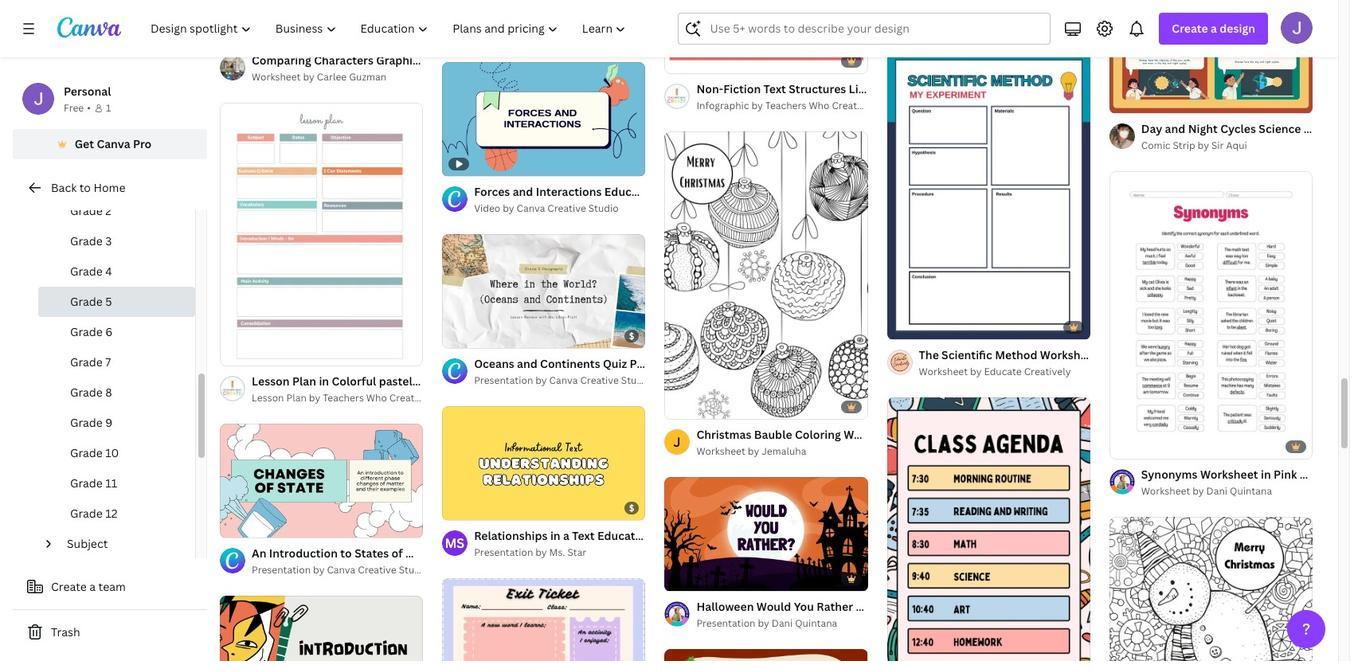 Task type: describe. For each thing, give the bounding box(es) containing it.
1 of 14 link
[[220, 424, 423, 538]]

presentation right ms. star image
[[474, 29, 533, 43]]

grade for grade 3
[[70, 233, 103, 249]]

free •
[[64, 101, 91, 115]]

4
[[105, 264, 112, 279]]

pink
[[1274, 467, 1297, 482]]

merry christmas snowman worksheet illustrative style in black and white image
[[1109, 517, 1313, 661]]

colorful inside lesson plan in colorful pastel style lesson plan by teachers who create's team
[[332, 374, 376, 389]]

lesson plan in colorful pastel style image
[[220, 103, 423, 366]]

11 inside grade 11 'link'
[[105, 476, 117, 491]]

worksheet by dani quintana link
[[1141, 483, 1313, 499]]

lesson plan in colorful pastel style lesson plan by teachers who create's team
[[252, 374, 454, 405]]

10
[[105, 445, 119, 460]]

ms. for presentation by ms. star link corresponding to ms. star icon
[[549, 546, 565, 559]]

educate
[[984, 365, 1022, 379]]

synonyms
[[1141, 467, 1198, 482]]

1 for 1
[[106, 101, 111, 115]]

presentation for 1 of 27
[[474, 374, 533, 387]]

organizer
[[422, 53, 474, 68]]

comparing
[[252, 53, 311, 68]]

grade 8 link
[[38, 378, 195, 408]]

grade 5
[[70, 294, 112, 309]]

grade 4
[[70, 264, 112, 279]]

back
[[51, 180, 77, 195]]

back to home
[[51, 180, 125, 195]]

creative for 1 of 27
[[580, 374, 619, 387]]

by inside 'synonyms worksheet in pink simple st worksheet by dani quintana'
[[1193, 484, 1204, 498]]

worksheet left the educate at the bottom of the page
[[919, 365, 968, 379]]

ms. star element for presentation by ms. star link corresponding to ms. star image
[[442, 14, 468, 40]]

synonyms worksheet in pink simple style image
[[1109, 171, 1313, 459]]

grade 11
[[70, 476, 117, 491]]

presentation by canva creative studio link for 1 of 14
[[252, 563, 429, 578]]

team inside lesson plan in colorful pastel style lesson plan by teachers who create's team
[[429, 391, 454, 405]]

studio for 1 of 14
[[399, 563, 429, 577]]

class agenda poster in pink yellow and blue doodle style image
[[887, 398, 1090, 661]]

1 of 11
[[453, 501, 480, 513]]

worksheet inside comparing characters graphic organizer worksheet by carlee guzman
[[252, 70, 301, 84]]

j link
[[665, 430, 690, 455]]

lesson plan in colorful pastel style link
[[252, 373, 442, 391]]

the scientific method worksheet in pink blue yellow fun hand drawn style image
[[887, 52, 1090, 339]]

5
[[105, 294, 112, 309]]

creative for 1 of 14
[[358, 563, 396, 577]]

strip
[[1173, 139, 1195, 152]]

create for create a team
[[51, 579, 87, 594]]

grade 4 link
[[38, 256, 195, 287]]

halloween would you rather brain break presentation in colorful illustrative style image
[[665, 477, 868, 591]]

ms link for presentation by ms. star link corresponding to ms. star image
[[442, 14, 468, 40]]

1 of 14
[[231, 519, 259, 531]]

1 for 1 of 13
[[676, 572, 680, 584]]

synonyms worksheet in pink simple st link
[[1141, 466, 1350, 483]]

teachers inside lesson plan in colorful pastel style lesson plan by teachers who create's team
[[323, 391, 364, 405]]

presentation by canva creative studio for 1 of 27
[[474, 374, 651, 387]]

1 of 27
[[453, 329, 480, 341]]

•
[[87, 101, 91, 115]]

create's inside lesson plan in colorful pastel style lesson plan by teachers who create's team
[[389, 391, 427, 405]]

create a design
[[1172, 21, 1255, 36]]

in for worksheet
[[1261, 467, 1271, 482]]

infographic by teachers who create's team link
[[697, 98, 896, 114]]

to
[[79, 180, 91, 195]]

create for create a design
[[1172, 21, 1208, 36]]

12
[[105, 506, 117, 521]]

mathematics
[[1031, 2, 1102, 17]]

Search search field
[[710, 14, 1041, 44]]

comic strip by sir aqui link
[[1141, 138, 1313, 154]]

worksheet by jemaluha
[[697, 445, 806, 458]]

characters
[[314, 53, 374, 68]]

ms. star image
[[442, 14, 468, 40]]

worksheet by educate creatively
[[919, 365, 1071, 379]]

create a team
[[51, 579, 126, 594]]

worksheet by jemaluha link
[[697, 444, 868, 460]]

11 inside 1 of 11 link
[[471, 501, 480, 513]]

grade 7 link
[[38, 347, 195, 378]]

design
[[1220, 21, 1255, 36]]

oceans and continents quiz presentation in a blue and white collage style image
[[442, 234, 646, 349]]

6
[[105, 324, 113, 339]]

an introduction to states of matter science presentation in beige light red lined style image
[[220, 424, 423, 538]]

studio for 1 of 27
[[621, 374, 651, 387]]

style
[[415, 374, 442, 389]]

star for ms. star image
[[567, 29, 587, 43]]

subject
[[67, 536, 108, 551]]

sir
[[1211, 139, 1224, 152]]

in for plan
[[319, 374, 329, 389]]

14
[[249, 519, 259, 531]]

synonyms worksheet in pink simple st worksheet by dani quintana
[[1141, 467, 1350, 498]]

grade 6
[[70, 324, 113, 339]]

grade for grade 6
[[70, 324, 103, 339]]

worksheet by educate creatively link
[[919, 364, 1090, 380]]

27
[[471, 329, 480, 341]]

video by canva creative studio link
[[474, 201, 646, 217]]

grade 10
[[70, 445, 119, 460]]

1 of 27 link
[[442, 234, 646, 349]]

grade for grade 12
[[70, 506, 103, 521]]

a for team
[[89, 579, 96, 594]]

get
[[75, 136, 94, 151]]

free
[[64, 101, 84, 115]]

2
[[105, 203, 112, 218]]

who inside lesson plan in colorful pastel style lesson plan by teachers who create's team
[[366, 391, 387, 405]]

video by canva creative studio
[[474, 202, 619, 215]]

grade 12 link
[[38, 499, 195, 529]]

grade 8
[[70, 385, 112, 400]]

grade for grade 7
[[70, 354, 103, 370]]

trash link
[[13, 617, 207, 648]]

team
[[98, 579, 126, 594]]

st
[[1340, 467, 1350, 482]]

of for 14
[[238, 519, 247, 531]]

of for 13
[[683, 572, 691, 584]]

1 of 11 link
[[442, 406, 646, 521]]

by inside 'link'
[[970, 365, 982, 379]]

comic
[[1141, 139, 1171, 152]]

by inside lesson plan in colorful pastel style lesson plan by teachers who create's team
[[309, 391, 320, 405]]

star for ms. star icon
[[567, 546, 587, 559]]

dani inside 'synonyms worksheet in pink simple st worksheet by dani quintana'
[[1206, 484, 1228, 498]]



Task type: locate. For each thing, give the bounding box(es) containing it.
0 horizontal spatial presentation by canva creative studio link
[[252, 563, 429, 578]]

13
[[693, 572, 703, 584]]

a left design
[[1211, 21, 1217, 36]]

1 horizontal spatial create
[[1172, 21, 1208, 36]]

value
[[998, 2, 1028, 17]]

a
[[1211, 21, 1217, 36], [89, 579, 96, 594]]

$ for creative
[[629, 330, 634, 342]]

grade left 3
[[70, 233, 103, 249]]

ms. star element down 1 of 11
[[442, 531, 468, 556]]

1 inside 1 of 14 link
[[231, 519, 236, 531]]

grade 9 link
[[38, 408, 195, 438]]

2 ms link from the top
[[442, 531, 468, 556]]

0 horizontal spatial teachers
[[323, 391, 364, 405]]

worksheet down comparing
[[252, 70, 301, 84]]

1 vertical spatial create's
[[389, 391, 427, 405]]

grade left 10
[[70, 445, 103, 460]]

a inside dropdown button
[[1211, 21, 1217, 36]]

1 for 1 of 11
[[453, 501, 458, 513]]

1 vertical spatial ms link
[[442, 531, 468, 556]]

1 horizontal spatial create's
[[832, 99, 870, 113]]

presentation for 1 of 11
[[474, 546, 533, 559]]

1 $ from the top
[[629, 330, 634, 342]]

of for 27
[[460, 329, 469, 341]]

infographic by teachers who create's team
[[697, 99, 896, 113]]

1 vertical spatial $
[[629, 502, 634, 514]]

pro
[[133, 136, 152, 151]]

0 vertical spatial create's
[[832, 99, 870, 113]]

0 vertical spatial in
[[319, 374, 329, 389]]

0 horizontal spatial a
[[89, 579, 96, 594]]

presentation for 1 of 13
[[697, 617, 756, 630]]

christmas bauble coloring worksheet in black and white illustrative style image
[[665, 132, 868, 419]]

presentation by ms. star
[[474, 29, 587, 43], [474, 546, 587, 559]]

grade for grade 8
[[70, 385, 103, 400]]

create left design
[[1172, 21, 1208, 36]]

0 horizontal spatial create's
[[389, 391, 427, 405]]

2 lesson from the top
[[252, 391, 284, 405]]

plan down lesson plan in colorful pastel style link
[[286, 391, 307, 405]]

graphic
[[376, 53, 419, 68]]

1 vertical spatial team
[[429, 391, 454, 405]]

0 vertical spatial presentation by canva creative studio link
[[474, 373, 651, 389]]

teachers right infographic
[[765, 99, 807, 113]]

by inside comparing characters graphic organizer worksheet by carlee guzman
[[303, 70, 315, 84]]

2 presentation by ms. star from the top
[[474, 546, 587, 559]]

back to home link
[[13, 172, 207, 204]]

6 grade from the top
[[70, 354, 103, 370]]

0 vertical spatial 11
[[105, 476, 117, 491]]

3 grade from the top
[[70, 264, 103, 279]]

grade for grade 10
[[70, 445, 103, 460]]

1 horizontal spatial in
[[1261, 467, 1271, 482]]

1 horizontal spatial presentation by canva creative studio
[[474, 374, 651, 387]]

presentation by canva creative studio for 1 of 14
[[252, 563, 429, 577]]

1 horizontal spatial who
[[809, 99, 830, 113]]

worksheet up worksheet by dani quintana link on the right bottom of page
[[1200, 467, 1258, 482]]

comparing characters graphic organizer worksheet by carlee guzman
[[252, 53, 474, 84]]

of left "27"
[[460, 329, 469, 341]]

1 for 1 of 27
[[453, 329, 458, 341]]

grade 3
[[70, 233, 112, 249]]

0 horizontal spatial who
[[366, 391, 387, 405]]

0 vertical spatial lesson
[[252, 374, 290, 389]]

2 vertical spatial creative
[[358, 563, 396, 577]]

2 ms. from the top
[[549, 546, 565, 559]]

1 horizontal spatial 11
[[471, 501, 480, 513]]

a left team
[[89, 579, 96, 594]]

ms. star element for presentation by ms. star link corresponding to ms. star icon
[[442, 531, 468, 556]]

7
[[105, 354, 111, 370]]

presentation by canva creative studio link for 1 of 27
[[474, 373, 651, 389]]

presentation by dani quintana
[[697, 617, 837, 630]]

plan
[[292, 374, 316, 389], [286, 391, 307, 405]]

1 horizontal spatial presentation by canva creative studio link
[[474, 373, 651, 389]]

0 vertical spatial ms link
[[442, 14, 468, 40]]

create inside dropdown button
[[1172, 21, 1208, 36]]

1 inside 1 of 27 link
[[453, 329, 458, 341]]

0 vertical spatial studio
[[588, 202, 619, 215]]

comparing characters graphic organizer image
[[220, 0, 423, 44]]

create inside button
[[51, 579, 87, 594]]

0 vertical spatial ms. star element
[[442, 14, 468, 40]]

0 vertical spatial ms.
[[549, 29, 565, 43]]

10 grade from the top
[[70, 476, 103, 491]]

grade for grade 2
[[70, 203, 103, 218]]

1 horizontal spatial teachers
[[765, 99, 807, 113]]

$
[[629, 330, 634, 342], [629, 502, 634, 514]]

comparing characters graphic organizer link
[[252, 52, 474, 69]]

non-fiction text structures literacy infographic in colorful bold style image
[[665, 0, 868, 73]]

worksheet by carlee guzman link
[[252, 69, 423, 85]]

1 of 13 link
[[665, 477, 868, 591]]

0 vertical spatial creative
[[548, 202, 586, 215]]

quintana inside 'synonyms worksheet in pink simple st worksheet by dani quintana'
[[1230, 484, 1272, 498]]

ms link down 1 of 11
[[442, 531, 468, 556]]

9 grade from the top
[[70, 445, 103, 460]]

day and night cycles science comic strip in green yellow and orange illustrative style image
[[1109, 0, 1313, 113]]

0 horizontal spatial quintana
[[795, 617, 837, 630]]

who
[[809, 99, 830, 113], [366, 391, 387, 405]]

colorful up 'lesson plan by teachers who create's team' link
[[332, 374, 376, 389]]

2 star from the top
[[567, 546, 587, 559]]

grade left 12
[[70, 506, 103, 521]]

grade for grade 9
[[70, 415, 103, 430]]

grade 6 link
[[38, 317, 195, 347]]

1 star from the top
[[567, 29, 587, 43]]

grade 2
[[70, 203, 112, 218]]

11 grade from the top
[[70, 506, 103, 521]]

1 vertical spatial creative
[[580, 374, 619, 387]]

1 lesson from the top
[[252, 374, 290, 389]]

1 horizontal spatial quintana
[[1230, 484, 1272, 498]]

0 horizontal spatial studio
[[399, 563, 429, 577]]

star
[[567, 29, 587, 43], [567, 546, 587, 559]]

grade 11 link
[[38, 468, 195, 499]]

grade left 8
[[70, 385, 103, 400]]

grade 9
[[70, 415, 113, 430]]

0 vertical spatial presentation by ms. star
[[474, 29, 587, 43]]

creatively
[[1024, 365, 1071, 379]]

0 horizontal spatial colorful
[[332, 374, 376, 389]]

a for design
[[1211, 21, 1217, 36]]

grade 7
[[70, 354, 111, 370]]

1 vertical spatial presentation by ms. star
[[474, 546, 587, 559]]

place
[[966, 2, 996, 17]]

infographic
[[697, 99, 749, 113]]

simple
[[1300, 467, 1337, 482]]

2 ms. star element from the top
[[442, 531, 468, 556]]

grade 3 link
[[38, 226, 195, 256]]

colorful
[[919, 2, 963, 17], [332, 374, 376, 389]]

subject button
[[61, 529, 186, 559]]

team
[[872, 99, 896, 113], [429, 391, 454, 405]]

colorful left place
[[919, 2, 963, 17]]

ms. star image
[[442, 531, 468, 556]]

1 grade from the top
[[70, 203, 103, 218]]

2 presentation by ms. star link from the top
[[474, 545, 646, 561]]

1 ms link from the top
[[442, 14, 468, 40]]

get canva pro button
[[13, 129, 207, 159]]

ms link
[[442, 14, 468, 40], [442, 531, 468, 556]]

grade inside 'link'
[[70, 476, 103, 491]]

0 vertical spatial star
[[567, 29, 587, 43]]

jemaluha image
[[665, 430, 690, 455]]

0 horizontal spatial in
[[319, 374, 329, 389]]

home
[[93, 180, 125, 195]]

1 vertical spatial lesson
[[252, 391, 284, 405]]

1 vertical spatial in
[[1261, 467, 1271, 482]]

pastel
[[379, 374, 412, 389]]

ms link for presentation by ms. star link corresponding to ms. star icon
[[442, 531, 468, 556]]

2 vertical spatial studio
[[399, 563, 429, 577]]

1 vertical spatial a
[[89, 579, 96, 594]]

fun colourful english l2/efl exit ticket image
[[442, 579, 646, 661]]

1 inside 1 of 13 link
[[676, 572, 680, 584]]

in inside lesson plan in colorful pastel style lesson plan by teachers who create's team
[[319, 374, 329, 389]]

presentation by canva creative studio link
[[474, 373, 651, 389], [252, 563, 429, 578]]

presentation by canva creative studio
[[474, 374, 651, 387], [252, 563, 429, 577]]

trash
[[51, 625, 80, 640]]

relationships in a text education presentation yellow and black modern image
[[442, 406, 646, 521]]

1 for 1 of 14
[[231, 519, 236, 531]]

5 grade from the top
[[70, 324, 103, 339]]

worksheet down synonyms
[[1141, 484, 1190, 498]]

grade for grade 4
[[70, 264, 103, 279]]

jemaluha
[[762, 445, 806, 458]]

8 grade from the top
[[70, 415, 103, 430]]

4 grade from the top
[[70, 294, 103, 309]]

0 horizontal spatial presentation by canva creative studio
[[252, 563, 429, 577]]

create left team
[[51, 579, 87, 594]]

$ for star
[[629, 502, 634, 514]]

1 ms. from the top
[[549, 29, 565, 43]]

ms. star element up organizer
[[442, 14, 468, 40]]

in left pink
[[1261, 467, 1271, 482]]

of left 13
[[683, 572, 691, 584]]

of up ms. star icon
[[460, 501, 469, 513]]

get canva pro
[[75, 136, 152, 151]]

grade left 4
[[70, 264, 103, 279]]

grade left '9'
[[70, 415, 103, 430]]

top level navigation element
[[140, 13, 640, 45]]

jacob simon image
[[1281, 12, 1313, 44]]

presentation down "27"
[[474, 374, 533, 387]]

0 vertical spatial presentation by ms. star link
[[474, 29, 646, 44]]

1 vertical spatial presentation by canva creative studio
[[252, 563, 429, 577]]

in inside 'synonyms worksheet in pink simple st worksheet by dani quintana'
[[1261, 467, 1271, 482]]

1 horizontal spatial dani
[[1206, 484, 1228, 498]]

colorful inside colorful place value mathematics worksheet 'link'
[[919, 2, 963, 17]]

0 horizontal spatial 11
[[105, 476, 117, 491]]

grade left 7
[[70, 354, 103, 370]]

plan up 'lesson plan by teachers who create's team' link
[[292, 374, 316, 389]]

colorful place value mathematics worksheet link
[[919, 1, 1162, 18]]

1 up ms. star icon
[[453, 501, 458, 513]]

of
[[460, 329, 469, 341], [460, 501, 469, 513], [238, 519, 247, 531], [683, 572, 691, 584]]

canva inside button
[[97, 136, 130, 151]]

team down style
[[429, 391, 454, 405]]

1 horizontal spatial a
[[1211, 21, 1217, 36]]

0 vertical spatial teachers
[[765, 99, 807, 113]]

personal
[[64, 84, 111, 99]]

0 vertical spatial $
[[629, 330, 634, 342]]

in up 'lesson plan by teachers who create's team' link
[[319, 374, 329, 389]]

teachers down lesson plan in colorful pastel style link
[[323, 391, 364, 405]]

create a team button
[[13, 571, 207, 603]]

1 presentation by ms. star link from the top
[[474, 29, 646, 44]]

0 vertical spatial dani
[[1206, 484, 1228, 498]]

0 horizontal spatial dani
[[772, 617, 793, 630]]

guzman
[[349, 70, 386, 84]]

presentation by ms. star link
[[474, 29, 646, 44], [474, 545, 646, 561]]

1 vertical spatial quintana
[[795, 617, 837, 630]]

0 vertical spatial who
[[809, 99, 830, 113]]

0 vertical spatial quintana
[[1230, 484, 1272, 498]]

1 left 14
[[231, 519, 236, 531]]

1 vertical spatial who
[[366, 391, 387, 405]]

None search field
[[678, 13, 1051, 45]]

2 $ from the top
[[629, 502, 634, 514]]

ms. star element
[[442, 14, 468, 40], [442, 531, 468, 556]]

1 inside 1 of 11 link
[[453, 501, 458, 513]]

9
[[105, 415, 113, 430]]

1 vertical spatial star
[[567, 546, 587, 559]]

grade left the 5
[[70, 294, 103, 309]]

comic strip by sir aqui
[[1141, 139, 1247, 152]]

0 vertical spatial colorful
[[919, 2, 963, 17]]

8
[[105, 385, 112, 400]]

grade 2 link
[[38, 196, 195, 226]]

3
[[105, 233, 112, 249]]

team inside infographic by teachers who create's team link
[[872, 99, 896, 113]]

worksheet inside "link"
[[697, 445, 746, 458]]

1 left 13
[[676, 572, 680, 584]]

grade up grade 12
[[70, 476, 103, 491]]

1 horizontal spatial team
[[872, 99, 896, 113]]

colorful place value mathematics worksheet
[[919, 2, 1162, 17]]

presentation by ms. star up fun colourful english l2/efl exit ticket image
[[474, 546, 587, 559]]

1 ms. star element from the top
[[442, 14, 468, 40]]

grade for grade 5
[[70, 294, 103, 309]]

video
[[474, 202, 500, 215]]

1 vertical spatial presentation by canva creative studio link
[[252, 563, 429, 578]]

aqui
[[1226, 139, 1247, 152]]

1 of 13
[[676, 572, 703, 584]]

0 vertical spatial plan
[[292, 374, 316, 389]]

0 vertical spatial create
[[1172, 21, 1208, 36]]

1 horizontal spatial colorful
[[919, 2, 963, 17]]

1 vertical spatial 11
[[471, 501, 480, 513]]

team down search search field
[[872, 99, 896, 113]]

grade left the 2
[[70, 203, 103, 218]]

presentation right ms. star icon
[[474, 546, 533, 559]]

of left 14
[[238, 519, 247, 531]]

0 vertical spatial presentation by canva creative studio
[[474, 374, 651, 387]]

1 vertical spatial colorful
[[332, 374, 376, 389]]

lesson plan by teachers who create's team link
[[252, 391, 454, 407]]

grade 12
[[70, 506, 117, 521]]

presentation by ms. star for ms. star icon
[[474, 546, 587, 559]]

presentation by dani quintana link
[[697, 616, 868, 632]]

worksheet right "mathematics"
[[1104, 2, 1162, 17]]

1 vertical spatial teachers
[[323, 391, 364, 405]]

of for 11
[[460, 501, 469, 513]]

presentation by ms. star right ms. star image
[[474, 29, 587, 43]]

1 vertical spatial dani
[[772, 617, 793, 630]]

1 vertical spatial plan
[[286, 391, 307, 405]]

2 horizontal spatial studio
[[621, 374, 651, 387]]

1 horizontal spatial studio
[[588, 202, 619, 215]]

creative
[[548, 202, 586, 215], [580, 374, 619, 387], [358, 563, 396, 577]]

presentation down 14
[[252, 563, 311, 577]]

0 vertical spatial team
[[872, 99, 896, 113]]

worksheet right "jemaluha" image
[[697, 445, 746, 458]]

presentation for 1 of 14
[[252, 563, 311, 577]]

by
[[535, 29, 547, 43], [303, 70, 315, 84], [751, 99, 763, 113], [1198, 139, 1209, 152], [503, 202, 514, 215], [970, 365, 982, 379], [535, 374, 547, 387], [309, 391, 320, 405], [748, 445, 759, 458], [1193, 484, 1204, 498], [535, 546, 547, 559], [313, 563, 325, 577], [758, 617, 769, 630]]

1 presentation by ms. star from the top
[[474, 29, 587, 43]]

grade for grade 11
[[70, 476, 103, 491]]

presentation
[[474, 29, 533, 43], [474, 374, 533, 387], [474, 546, 533, 559], [252, 563, 311, 577], [697, 617, 756, 630]]

1 vertical spatial studio
[[621, 374, 651, 387]]

1 vertical spatial ms. star element
[[442, 531, 468, 556]]

studio
[[588, 202, 619, 215], [621, 374, 651, 387], [399, 563, 429, 577]]

0 vertical spatial a
[[1211, 21, 1217, 36]]

7 grade from the top
[[70, 385, 103, 400]]

presentation by ms. star link for ms. star image
[[474, 29, 646, 44]]

ms link up organizer
[[442, 14, 468, 40]]

1 vertical spatial presentation by ms. star link
[[474, 545, 646, 561]]

in
[[319, 374, 329, 389], [1261, 467, 1271, 482]]

0 horizontal spatial team
[[429, 391, 454, 405]]

jemaluha element
[[665, 430, 690, 455]]

1 vertical spatial create
[[51, 579, 87, 594]]

presentation by ms. star link for ms. star icon
[[474, 545, 646, 561]]

presentation by ms. star for ms. star image
[[474, 29, 587, 43]]

by inside "link"
[[748, 445, 759, 458]]

grade 10 link
[[38, 438, 195, 468]]

presentation down 13
[[697, 617, 756, 630]]

1 vertical spatial ms.
[[549, 546, 565, 559]]

1 left "27"
[[453, 329, 458, 341]]

11
[[105, 476, 117, 491], [471, 501, 480, 513]]

a inside button
[[89, 579, 96, 594]]

0 horizontal spatial create
[[51, 579, 87, 594]]

ms. for presentation by ms. star link corresponding to ms. star image
[[549, 29, 565, 43]]

ms.
[[549, 29, 565, 43], [549, 546, 565, 559]]

2 grade from the top
[[70, 233, 103, 249]]

grade left 6 at left
[[70, 324, 103, 339]]

worksheet
[[1104, 2, 1162, 17], [252, 70, 301, 84], [919, 365, 968, 379], [697, 445, 746, 458], [1200, 467, 1258, 482], [1141, 484, 1190, 498]]

1 right '•'
[[106, 101, 111, 115]]



Task type: vqa. For each thing, say whether or not it's contained in the screenshot.
1st Presentation by Ms. Star from the top of the page
yes



